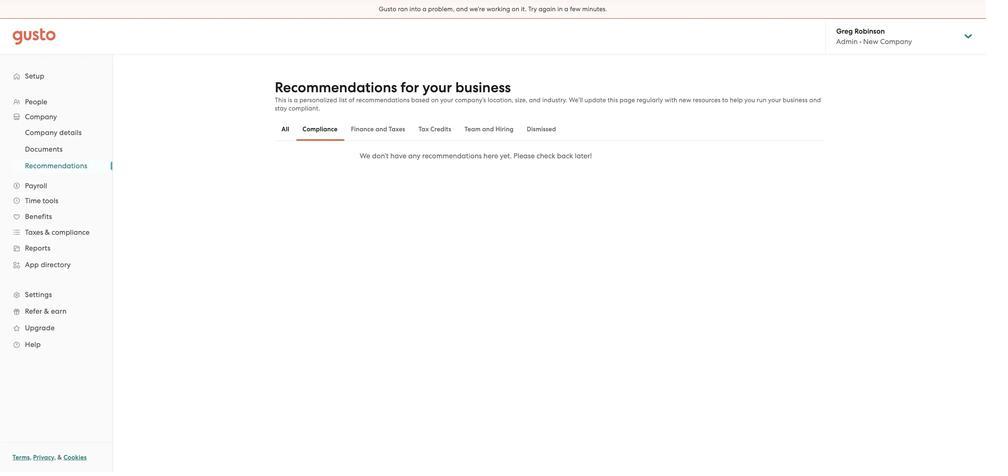 Task type: locate. For each thing, give the bounding box(es) containing it.
terms , privacy , & cookies
[[12, 455, 87, 462]]

& for compliance
[[45, 229, 50, 237]]

business
[[456, 79, 511, 96], [783, 97, 808, 104]]

payroll
[[25, 182, 47, 190]]

time
[[25, 197, 41, 205]]

payroll button
[[8, 179, 104, 194]]

, left cookies button
[[54, 455, 56, 462]]

on right based
[[431, 97, 439, 104]]

1 vertical spatial &
[[44, 308, 49, 316]]

benefits
[[25, 213, 52, 221]]

taxes inside dropdown button
[[25, 229, 43, 237]]

a right into
[[423, 5, 427, 13]]

a
[[423, 5, 427, 13], [565, 5, 569, 13], [294, 97, 298, 104]]

recommendations inside recommendations link
[[25, 162, 87, 170]]

2 vertical spatial company
[[25, 129, 57, 137]]

we
[[360, 152, 371, 160]]

company up documents
[[25, 129, 57, 137]]

2 vertical spatial &
[[57, 455, 62, 462]]

business up company's
[[456, 79, 511, 96]]

0 vertical spatial &
[[45, 229, 50, 237]]

company for company details
[[25, 129, 57, 137]]

help
[[730, 97, 743, 104]]

1 horizontal spatial recommendations
[[275, 79, 397, 96]]

run
[[757, 97, 767, 104]]

1 vertical spatial recommendations
[[25, 162, 87, 170]]

based
[[411, 97, 430, 104]]

yet.
[[500, 152, 512, 160]]

& down benefits link
[[45, 229, 50, 237]]

your up based
[[423, 79, 452, 96]]

recommendations down documents link
[[25, 162, 87, 170]]

directory
[[41, 261, 71, 269]]

1 vertical spatial on
[[431, 97, 439, 104]]

is
[[288, 97, 292, 104]]

taxes inside button
[[389, 126, 405, 133]]

business right run
[[783, 97, 808, 104]]

finance
[[351, 126, 374, 133]]

into
[[410, 5, 421, 13]]

0 horizontal spatial taxes
[[25, 229, 43, 237]]

this
[[275, 97, 286, 104]]

help link
[[8, 338, 104, 353]]

taxes up the reports
[[25, 229, 43, 237]]

,
[[30, 455, 32, 462], [54, 455, 56, 462]]

gusto
[[379, 5, 397, 13]]

a right is
[[294, 97, 298, 104]]

cookies
[[64, 455, 87, 462]]

your
[[423, 79, 452, 96], [441, 97, 454, 104], [769, 97, 782, 104]]

time tools
[[25, 197, 58, 205]]

company down people
[[25, 113, 57, 121]]

and inside button
[[482, 126, 494, 133]]

0 vertical spatial on
[[512, 5, 520, 13]]

& for earn
[[44, 308, 49, 316]]

1 list from the top
[[0, 94, 112, 353]]

new
[[864, 37, 879, 46]]

&
[[45, 229, 50, 237], [44, 308, 49, 316], [57, 455, 62, 462]]

tax credits button
[[412, 119, 458, 139]]

2 , from the left
[[54, 455, 56, 462]]

& left earn
[[44, 308, 49, 316]]

0 horizontal spatial recommendations
[[25, 162, 87, 170]]

recommendations down credits
[[422, 152, 482, 160]]

taxes & compliance button
[[8, 225, 104, 240]]

recommendations
[[275, 79, 397, 96], [25, 162, 87, 170]]

1 vertical spatial company
[[25, 113, 57, 121]]

& inside 'link'
[[44, 308, 49, 316]]

ran
[[398, 5, 408, 13]]

, left privacy
[[30, 455, 32, 462]]

company inside dropdown button
[[25, 113, 57, 121]]

0 vertical spatial recommendations
[[275, 79, 397, 96]]

1 horizontal spatial business
[[783, 97, 808, 104]]

company right new
[[881, 37, 913, 46]]

setup
[[25, 72, 44, 80]]

greg robinson admin • new company
[[837, 27, 913, 46]]

0 horizontal spatial on
[[431, 97, 439, 104]]

0 vertical spatial taxes
[[389, 126, 405, 133]]

recommendations link
[[15, 159, 104, 174]]

company
[[881, 37, 913, 46], [25, 113, 57, 121], [25, 129, 57, 137]]

company details link
[[15, 125, 104, 140]]

1 horizontal spatial taxes
[[389, 126, 405, 133]]

team
[[465, 126, 481, 133]]

admin
[[837, 37, 858, 46]]

on
[[512, 5, 520, 13], [431, 97, 439, 104]]

0 vertical spatial recommendations
[[356, 97, 410, 104]]

it.
[[521, 5, 527, 13]]

recommendations inside the recommendations for your business this is a personalized list of recommendations based on your company's location, size, and industry. we'll update this page regularly with new resources to help you run your business and stay compliant.
[[356, 97, 410, 104]]

new
[[679, 97, 692, 104]]

1 horizontal spatial on
[[512, 5, 520, 13]]

0 horizontal spatial recommendations
[[356, 97, 410, 104]]

tax credits
[[419, 126, 451, 133]]

on left it.
[[512, 5, 520, 13]]

0 horizontal spatial a
[[294, 97, 298, 104]]

company button
[[8, 109, 104, 124]]

list
[[0, 94, 112, 353], [0, 124, 112, 174]]

recommendation categories for your business tab list
[[275, 118, 824, 141]]

hiring
[[496, 126, 514, 133]]

recommendations up list
[[275, 79, 397, 96]]

compliant.
[[289, 105, 320, 112]]

later!
[[575, 152, 592, 160]]

tools
[[43, 197, 58, 205]]

taxes
[[389, 126, 405, 133], [25, 229, 43, 237]]

1 horizontal spatial recommendations
[[422, 152, 482, 160]]

please
[[514, 152, 535, 160]]

resources
[[693, 97, 721, 104]]

dismissed button
[[520, 119, 563, 139]]

team and hiring button
[[458, 119, 520, 139]]

dismissed
[[527, 126, 556, 133]]

any
[[409, 152, 421, 160]]

refer & earn
[[25, 308, 67, 316]]

upgrade link
[[8, 321, 104, 336]]

company details
[[25, 129, 82, 137]]

0 horizontal spatial ,
[[30, 455, 32, 462]]

& inside dropdown button
[[45, 229, 50, 237]]

taxes up have
[[389, 126, 405, 133]]

0 vertical spatial company
[[881, 37, 913, 46]]

recommendations inside the recommendations for your business this is a personalized list of recommendations based on your company's location, size, and industry. we'll update this page regularly with new resources to help you run your business and stay compliant.
[[275, 79, 397, 96]]

1 vertical spatial taxes
[[25, 229, 43, 237]]

1 horizontal spatial ,
[[54, 455, 56, 462]]

0 horizontal spatial business
[[456, 79, 511, 96]]

a right in
[[565, 5, 569, 13]]

upgrade
[[25, 324, 55, 333]]

here
[[484, 152, 498, 160]]

to
[[723, 97, 729, 104]]

2 list from the top
[[0, 124, 112, 174]]

people button
[[8, 94, 104, 109]]

compliance button
[[296, 119, 344, 139]]

recommendations for recommendations for your business this is a personalized list of recommendations based on your company's location, size, and industry. we'll update this page regularly with new resources to help you run your business and stay compliant.
[[275, 79, 397, 96]]

recommendations up finance and taxes at the left top of page
[[356, 97, 410, 104]]

& left cookies button
[[57, 455, 62, 462]]

regularly
[[637, 97, 663, 104]]

and
[[456, 5, 468, 13], [529, 97, 541, 104], [810, 97, 821, 104], [376, 126, 387, 133], [482, 126, 494, 133]]

in
[[558, 5, 563, 13]]

your left company's
[[441, 97, 454, 104]]



Task type: describe. For each thing, give the bounding box(es) containing it.
refer
[[25, 308, 42, 316]]

cookies button
[[64, 453, 87, 463]]

benefits link
[[8, 209, 104, 224]]

time tools button
[[8, 194, 104, 209]]

help
[[25, 341, 41, 349]]

list containing people
[[0, 94, 112, 353]]

•
[[860, 37, 862, 46]]

2 horizontal spatial a
[[565, 5, 569, 13]]

update
[[585, 97, 606, 104]]

we're
[[470, 5, 485, 13]]

team and hiring
[[465, 126, 514, 133]]

settings
[[25, 291, 52, 299]]

with
[[665, 97, 678, 104]]

documents link
[[15, 142, 104, 157]]

compliance
[[303, 126, 338, 133]]

problem,
[[428, 5, 455, 13]]

few
[[570, 5, 581, 13]]

documents
[[25, 145, 63, 154]]

gusto navigation element
[[0, 55, 112, 367]]

working
[[487, 5, 510, 13]]

details
[[59, 129, 82, 137]]

settings link
[[8, 288, 104, 303]]

your right run
[[769, 97, 782, 104]]

location,
[[488, 97, 514, 104]]

you
[[745, 97, 756, 104]]

this
[[608, 97, 618, 104]]

and inside button
[[376, 126, 387, 133]]

terms link
[[12, 455, 30, 462]]

all
[[282, 126, 289, 133]]

check
[[537, 152, 556, 160]]

earn
[[51, 308, 67, 316]]

1 vertical spatial recommendations
[[422, 152, 482, 160]]

terms
[[12, 455, 30, 462]]

company inside the greg robinson admin • new company
[[881, 37, 913, 46]]

don't
[[372, 152, 389, 160]]

home image
[[12, 28, 56, 45]]

1 horizontal spatial a
[[423, 5, 427, 13]]

again
[[539, 5, 556, 13]]

on inside the recommendations for your business this is a personalized list of recommendations based on your company's location, size, and industry. we'll update this page regularly with new resources to help you run your business and stay compliant.
[[431, 97, 439, 104]]

app directory link
[[8, 258, 104, 273]]

reports link
[[8, 241, 104, 256]]

taxes & compliance
[[25, 229, 90, 237]]

0 vertical spatial business
[[456, 79, 511, 96]]

greg
[[837, 27, 853, 36]]

reports
[[25, 244, 51, 253]]

1 , from the left
[[30, 455, 32, 462]]

finance and taxes button
[[344, 119, 412, 139]]

list
[[339, 97, 347, 104]]

credits
[[431, 126, 451, 133]]

company for company
[[25, 113, 57, 121]]

finance and taxes
[[351, 126, 405, 133]]

of
[[349, 97, 355, 104]]

list containing company details
[[0, 124, 112, 174]]

recommendations for your business this is a personalized list of recommendations based on your company's location, size, and industry. we'll update this page regularly with new resources to help you run your business and stay compliant.
[[275, 79, 821, 112]]

tax
[[419, 126, 429, 133]]

try
[[529, 5, 537, 13]]

app directory
[[25, 261, 71, 269]]

company's
[[455, 97, 486, 104]]

we don't have any recommendations here yet. please check back later!
[[360, 152, 592, 160]]

recommendations for recommendations
[[25, 162, 87, 170]]

people
[[25, 98, 47, 106]]

minutes.
[[583, 5, 608, 13]]

robinson
[[855, 27, 885, 36]]

have
[[391, 152, 407, 160]]

compliance
[[52, 229, 90, 237]]

we'll
[[569, 97, 583, 104]]

all button
[[275, 119, 296, 139]]

personalized
[[300, 97, 337, 104]]

a inside the recommendations for your business this is a personalized list of recommendations based on your company's location, size, and industry. we'll update this page regularly with new resources to help you run your business and stay compliant.
[[294, 97, 298, 104]]

page
[[620, 97, 635, 104]]

for
[[401, 79, 419, 96]]

1 vertical spatial business
[[783, 97, 808, 104]]

privacy link
[[33, 455, 54, 462]]

stay
[[275, 105, 287, 112]]

setup link
[[8, 69, 104, 84]]

size,
[[515, 97, 528, 104]]

privacy
[[33, 455, 54, 462]]

gusto ran into a problem, and we're working on it. try again in a few minutes.
[[379, 5, 608, 13]]



Task type: vqa. For each thing, say whether or not it's contained in the screenshot.
Refer & earn link
yes



